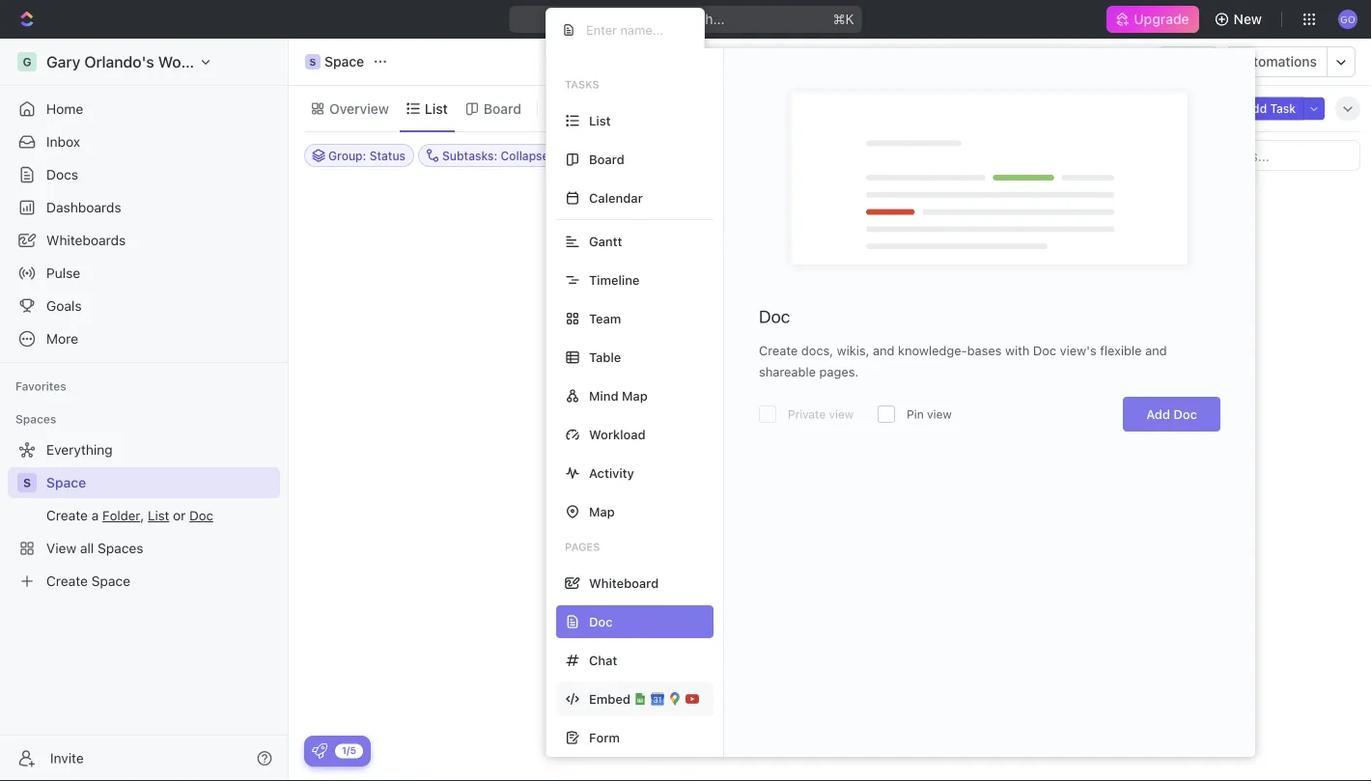 Task type: describe. For each thing, give the bounding box(es) containing it.
table
[[589, 350, 621, 364]]

chat
[[589, 653, 617, 668]]

space, , element inside space tree
[[17, 473, 37, 492]]

goals
[[46, 298, 82, 314]]

team
[[589, 311, 621, 326]]

spaces
[[15, 412, 56, 426]]

docs,
[[801, 343, 833, 358]]

whiteboards
[[46, 232, 126, 248]]

empty.
[[757, 571, 804, 589]]

list link
[[421, 95, 448, 122]]

view for pin view
[[927, 407, 952, 421]]

goals link
[[8, 291, 280, 322]]

automations
[[1236, 54, 1317, 70]]

activity
[[589, 466, 634, 480]]

embed
[[589, 692, 630, 706]]

timeline
[[589, 273, 640, 287]]

1 and from the left
[[873, 343, 895, 358]]

overview link
[[325, 95, 389, 122]]

add doc
[[1146, 407, 1197, 421]]

create docs, wikis, and knowledge-bases with doc view's flexible and shareable pages.
[[759, 343, 1167, 379]]

home
[[46, 101, 83, 117]]

list inside list link
[[425, 100, 448, 116]]

1 horizontal spatial create
[[808, 571, 855, 589]]

new
[[1234, 11, 1262, 27]]

pages.
[[819, 364, 859, 379]]

s for s
[[23, 476, 31, 490]]

1 horizontal spatial map
[[622, 389, 648, 403]]

automations button
[[1227, 47, 1327, 76]]

gantt
[[589, 234, 622, 249]]

Enter name... field
[[584, 22, 688, 38]]

get
[[918, 571, 941, 589]]

s space
[[310, 54, 364, 70]]

upgrade link
[[1107, 6, 1199, 33]]

whiteboards link
[[8, 225, 280, 256]]

view
[[571, 100, 602, 116]]

form
[[589, 730, 620, 745]]

create inside create docs, wikis, and knowledge-bases with doc view's flexible and shareable pages.
[[759, 343, 798, 358]]

space for s space
[[324, 54, 364, 70]]

to
[[900, 571, 914, 589]]

whiteboard
[[589, 576, 659, 590]]

add task button
[[1237, 97, 1303, 120]]

home link
[[8, 94, 280, 125]]

1 horizontal spatial board
[[589, 152, 624, 167]]

sidebar navigation
[[0, 39, 289, 781]]

space inside tree
[[46, 475, 86, 490]]

calendar
[[589, 191, 643, 205]]

space for this space is empty. create a list to get started.
[[694, 571, 738, 589]]

upgrade
[[1134, 11, 1189, 27]]



Task type: locate. For each thing, give the bounding box(es) containing it.
board link
[[480, 95, 521, 122]]

add for add task
[[1245, 102, 1267, 115]]

add for add doc
[[1146, 407, 1170, 421]]

invite
[[50, 750, 84, 766]]

Search tasks... text field
[[1166, 141, 1359, 170]]

a
[[859, 571, 867, 589]]

1/5
[[342, 745, 356, 756]]

task
[[1270, 102, 1296, 115]]

private
[[788, 407, 826, 421]]

1 vertical spatial space
[[46, 475, 86, 490]]

doc
[[759, 306, 790, 327], [1033, 343, 1056, 358], [1174, 407, 1197, 421]]

view right pin
[[927, 407, 952, 421]]

favorites
[[15, 379, 66, 393]]

started.
[[945, 571, 1000, 589]]

map
[[622, 389, 648, 403], [589, 504, 615, 519]]

list
[[425, 100, 448, 116], [589, 113, 611, 128], [871, 571, 896, 589]]

view button
[[546, 95, 608, 122]]

0 vertical spatial s
[[310, 56, 316, 67]]

0 vertical spatial space, , element
[[305, 54, 321, 70]]

add
[[1245, 102, 1267, 115], [1146, 407, 1170, 421]]

and right wikis,
[[873, 343, 895, 358]]

mind
[[589, 389, 618, 403]]

0 vertical spatial add
[[1245, 102, 1267, 115]]

pages
[[565, 541, 600, 553]]

mind map
[[589, 389, 648, 403]]

0 vertical spatial create
[[759, 343, 798, 358]]

tasks
[[565, 78, 599, 91]]

knowledge-
[[898, 343, 967, 358]]

0 horizontal spatial list
[[425, 100, 448, 116]]

private view
[[788, 407, 854, 421]]

space, , element
[[305, 54, 321, 70], [17, 473, 37, 492]]

space down spaces
[[46, 475, 86, 490]]

view button
[[546, 86, 608, 131]]

favorites button
[[8, 375, 74, 398]]

1 horizontal spatial s
[[310, 56, 316, 67]]

map down the activity
[[589, 504, 615, 519]]

overview
[[329, 100, 389, 116]]

inbox
[[46, 134, 80, 150]]

pulse
[[46, 265, 80, 281]]

with
[[1005, 343, 1030, 358]]

create left a
[[808, 571, 855, 589]]

1 vertical spatial s
[[23, 476, 31, 490]]

0 vertical spatial space
[[324, 54, 364, 70]]

s for s space
[[310, 56, 316, 67]]

0 horizontal spatial map
[[589, 504, 615, 519]]

space up overview link
[[324, 54, 364, 70]]

add task
[[1245, 102, 1296, 115]]

1 horizontal spatial space, , element
[[305, 54, 321, 70]]

1 vertical spatial map
[[589, 504, 615, 519]]

is
[[742, 571, 753, 589]]

s inside s space
[[310, 56, 316, 67]]

1 horizontal spatial view
[[927, 407, 952, 421]]

pin view
[[907, 407, 952, 421]]

2 view from the left
[[927, 407, 952, 421]]

space
[[324, 54, 364, 70], [46, 475, 86, 490], [694, 571, 738, 589]]

view's
[[1060, 343, 1096, 358]]

0 horizontal spatial and
[[873, 343, 895, 358]]

1 vertical spatial add
[[1146, 407, 1170, 421]]

this
[[660, 571, 690, 589]]

0 horizontal spatial space, , element
[[17, 473, 37, 492]]

inbox link
[[8, 126, 280, 157]]

onboarding checklist button element
[[312, 743, 327, 759]]

1 horizontal spatial list
[[589, 113, 611, 128]]

onboarding checklist button image
[[312, 743, 327, 759]]

1 vertical spatial space, , element
[[17, 473, 37, 492]]

list down tasks
[[589, 113, 611, 128]]

s inside tree
[[23, 476, 31, 490]]

0 horizontal spatial add
[[1146, 407, 1170, 421]]

0 horizontal spatial board
[[484, 100, 521, 116]]

docs
[[46, 167, 78, 182]]

and
[[873, 343, 895, 358], [1145, 343, 1167, 358]]

1 vertical spatial create
[[808, 571, 855, 589]]

customize
[[1151, 100, 1219, 116]]

list left board link
[[425, 100, 448, 116]]

⌘k
[[833, 11, 854, 27]]

bases
[[967, 343, 1002, 358]]

pin
[[907, 407, 924, 421]]

assignees
[[774, 149, 831, 162]]

flexible
[[1100, 343, 1142, 358]]

dashboards
[[46, 199, 121, 215]]

0 horizontal spatial create
[[759, 343, 798, 358]]

space left is on the bottom of page
[[694, 571, 738, 589]]

0 horizontal spatial s
[[23, 476, 31, 490]]

this space is empty. create a list to get started.
[[660, 571, 1000, 589]]

0 horizontal spatial view
[[829, 407, 854, 421]]

dashboards link
[[8, 192, 280, 223]]

view
[[829, 407, 854, 421], [927, 407, 952, 421]]

1 vertical spatial board
[[589, 152, 624, 167]]

pulse link
[[8, 258, 280, 289]]

add inside button
[[1245, 102, 1267, 115]]

search...
[[670, 11, 725, 27]]

1 horizontal spatial doc
[[1033, 343, 1056, 358]]

wikis,
[[837, 343, 869, 358]]

create up shareable
[[759, 343, 798, 358]]

0 vertical spatial doc
[[759, 306, 790, 327]]

board right list link
[[484, 100, 521, 116]]

s
[[310, 56, 316, 67], [23, 476, 31, 490]]

0 horizontal spatial space
[[46, 475, 86, 490]]

1 view from the left
[[829, 407, 854, 421]]

space tree
[[8, 434, 280, 597]]

list right a
[[871, 571, 896, 589]]

map right mind
[[622, 389, 648, 403]]

2 horizontal spatial list
[[871, 571, 896, 589]]

shareable
[[759, 364, 816, 379]]

board up calendar
[[589, 152, 624, 167]]

1 vertical spatial doc
[[1033, 343, 1056, 358]]

2 horizontal spatial doc
[[1174, 407, 1197, 421]]

2 and from the left
[[1145, 343, 1167, 358]]

create
[[759, 343, 798, 358], [808, 571, 855, 589]]

1 horizontal spatial space
[[324, 54, 364, 70]]

docs link
[[8, 159, 280, 190]]

0 horizontal spatial doc
[[759, 306, 790, 327]]

view for private view
[[829, 407, 854, 421]]

0 vertical spatial board
[[484, 100, 521, 116]]

1 horizontal spatial and
[[1145, 343, 1167, 358]]

0 vertical spatial map
[[622, 389, 648, 403]]

customize button
[[1126, 95, 1224, 122]]

and right flexible
[[1145, 343, 1167, 358]]

doc inside create docs, wikis, and knowledge-bases with doc view's flexible and shareable pages.
[[1033, 343, 1056, 358]]

2 vertical spatial space
[[694, 571, 738, 589]]

assignees button
[[750, 144, 840, 167]]

space link
[[46, 467, 276, 498]]

new button
[[1207, 4, 1274, 35]]

view right private
[[829, 407, 854, 421]]

workload
[[589, 427, 646, 442]]

2 vertical spatial doc
[[1174, 407, 1197, 421]]

2 horizontal spatial space
[[694, 571, 738, 589]]

1 horizontal spatial add
[[1245, 102, 1267, 115]]

board
[[484, 100, 521, 116], [589, 152, 624, 167]]



Task type: vqa. For each thing, say whether or not it's contained in the screenshot.
Upgrade LINK
yes



